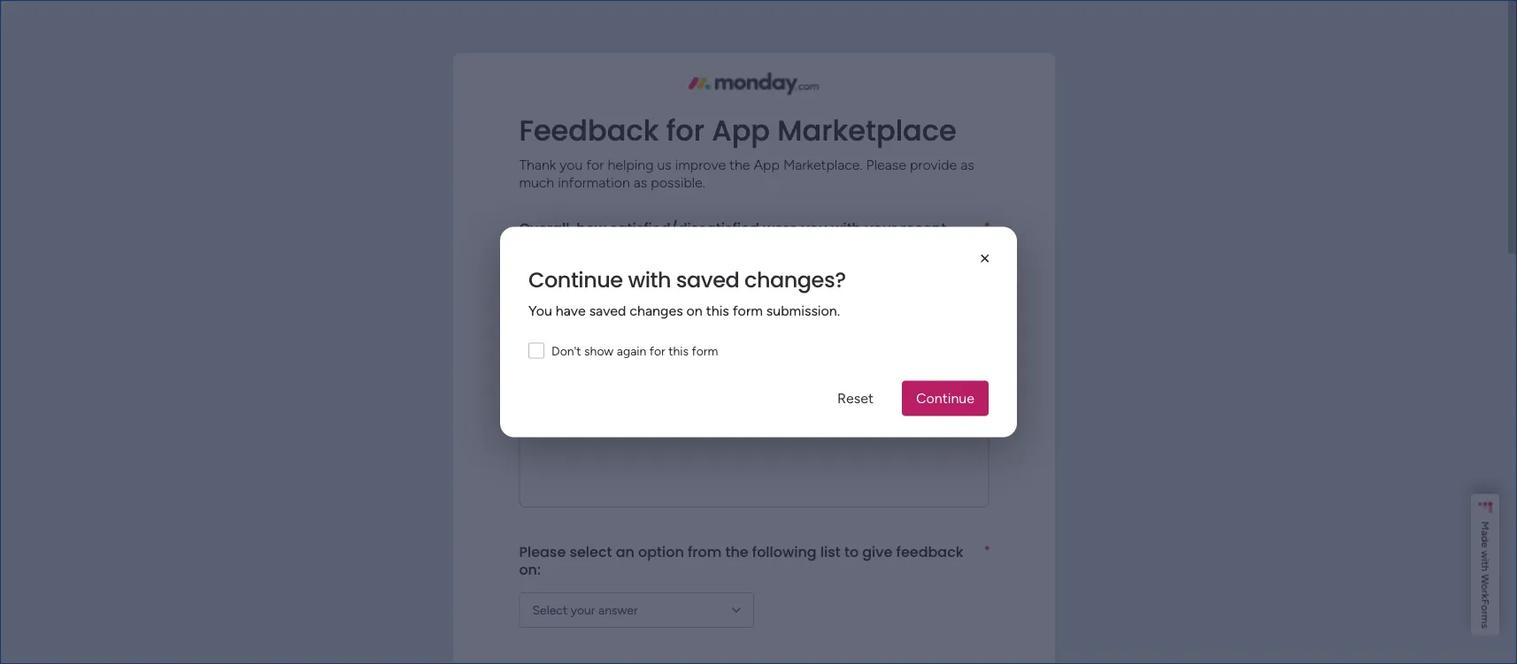 Task type: describe. For each thing, give the bounding box(es) containing it.
1 vertical spatial form
[[692, 344, 718, 359]]

overall ,how satisfied/dissatisfied were you with your recent experience in the app marketplace homepage? element
[[519, 218, 984, 256]]

continue with saved changes? dialog
[[0, 0, 1518, 665]]

your inside group
[[665, 339, 697, 359]]

overall ,how satisfied/dissatisfied were you with your recent experience in the app marketplace homepage?
[[519, 218, 950, 256]]

thank
[[519, 156, 556, 173]]

please for please elaborate on your answer in the previous question
[[519, 339, 566, 359]]

the inside please select an option from the following list to give feedback on:
[[726, 542, 749, 562]]

please elaborate on your answer in the previous question
[[519, 339, 928, 359]]

please inside the feedback for app marketplace thank you for helping us improve the app marketplace. please provide as much information as possible.
[[866, 156, 907, 173]]

changes?
[[745, 265, 846, 295]]

a
[[1479, 531, 1492, 536]]

Please elaborate on your answer in the previous question text field
[[519, 397, 989, 508]]

please for please select an option from the following list to give feedback on:
[[519, 542, 566, 562]]

app
[[645, 236, 674, 256]]

the down submission.
[[773, 339, 796, 359]]

form logo image
[[689, 67, 820, 99]]

w
[[1479, 575, 1492, 585]]

1 r from the top
[[1479, 591, 1492, 595]]

0 vertical spatial for
[[666, 111, 705, 151]]

marketplace
[[677, 236, 769, 256]]

helping
[[608, 156, 654, 173]]

saved for with
[[676, 265, 740, 295]]

group inside form form
[[519, 650, 989, 665]]

0 vertical spatial app
[[712, 111, 770, 151]]

an
[[616, 542, 635, 562]]

show
[[584, 344, 614, 359]]

feedback
[[897, 542, 964, 562]]

us
[[657, 156, 672, 173]]

on:
[[519, 560, 541, 580]]

h
[[1479, 566, 1492, 572]]

you
[[529, 303, 552, 320]]

* for overall ,how satisfied/dissatisfied were you with your recent experience in the app marketplace homepage?
[[984, 220, 989, 232]]

0 horizontal spatial this
[[669, 344, 689, 359]]

t
[[1479, 562, 1492, 566]]

possible.
[[651, 174, 706, 191]]

m
[[1479, 615, 1492, 625]]

0 horizontal spatial as
[[634, 174, 647, 191]]

form form
[[0, 0, 1518, 665]]

with inside document
[[628, 265, 671, 295]]

homepage?
[[773, 236, 860, 256]]

list
[[821, 542, 841, 562]]

in inside please elaborate on your answer in the previous question group
[[757, 339, 770, 359]]

f
[[1479, 600, 1492, 606]]

continue for continue with saved changes?
[[529, 265, 623, 295]]

s
[[1479, 625, 1492, 630]]

feedback for app marketplace thank you for helping us improve the app marketplace. please provide as much information as possible.
[[519, 111, 975, 191]]

have
[[556, 303, 586, 320]]

you inside the feedback for app marketplace thank you for helping us improve the app marketplace. please provide as much information as possible.
[[560, 156, 583, 173]]

you inside overall ,how satisfied/dissatisfied were you with your recent experience in the app marketplace homepage?
[[801, 218, 828, 238]]

m a d e w i t h w o r k f o r m s
[[1479, 522, 1492, 630]]

reset
[[838, 390, 874, 407]]

please elaborate on your answer in the previous question group
[[519, 326, 989, 529]]

d
[[1479, 536, 1492, 543]]

select
[[570, 542, 612, 562]]

continue with saved changes? document
[[500, 227, 1017, 438]]

* for please select an option from the following list to give feedback on:
[[984, 544, 989, 556]]

don't
[[552, 344, 581, 359]]

again
[[617, 344, 647, 359]]

,how
[[573, 218, 607, 238]]

reset button
[[823, 381, 888, 417]]

saved for have
[[589, 303, 626, 320]]

the inside overall ,how satisfied/dissatisfied were you with your recent experience in the app marketplace homepage?
[[618, 236, 641, 256]]

the inside the feedback for app marketplace thank you for helping us improve the app marketplace. please provide as much information as possible.
[[730, 156, 750, 173]]



Task type: locate. For each thing, give the bounding box(es) containing it.
feedback
[[519, 111, 659, 151]]

please select an option from the following list to give feedback on:
[[519, 542, 968, 580]]

to
[[845, 542, 859, 562]]

m a d e w i t h w o r k f o r m s button
[[1472, 495, 1500, 637]]

as
[[961, 156, 975, 173], [634, 174, 647, 191]]

please
[[866, 156, 907, 173], [519, 339, 566, 359], [519, 542, 566, 562]]

r up f
[[1479, 591, 1492, 595]]

1 vertical spatial this
[[669, 344, 689, 359]]

please inside please elaborate on your answer in the previous question group
[[519, 339, 566, 359]]

continue
[[529, 265, 623, 295], [916, 390, 975, 407]]

0 vertical spatial on
[[687, 303, 703, 320]]

1 horizontal spatial form
[[733, 303, 763, 320]]

in right experience
[[601, 236, 614, 256]]

* right feedback
[[984, 544, 989, 556]]

experience
[[519, 236, 598, 256]]

for
[[666, 111, 705, 151], [586, 156, 604, 173], [650, 344, 666, 359]]

this up please elaborate on your answer in the previous question element
[[706, 303, 729, 320]]

with right were
[[832, 218, 861, 238]]

* inside overall ,how satisfied/dissatisfied were you with your recent experience in the app marketplace homepage? group
[[984, 220, 989, 232]]

on down changes
[[643, 339, 661, 359]]

from
[[688, 542, 722, 562]]

you right were
[[801, 218, 828, 238]]

recent
[[901, 218, 947, 238]]

1 vertical spatial in
[[757, 339, 770, 359]]

0 vertical spatial continue
[[529, 265, 623, 295]]

0 horizontal spatial form
[[692, 344, 718, 359]]

2 vertical spatial for
[[650, 344, 666, 359]]

you have saved changes on this form submission.
[[529, 303, 840, 320]]

1 vertical spatial with
[[628, 265, 671, 295]]

please select an option from the following list to give feedback on: element
[[519, 542, 984, 580]]

for up improve
[[666, 111, 705, 151]]

0 vertical spatial saved
[[676, 265, 740, 295]]

o
[[1479, 585, 1492, 591], [1479, 606, 1492, 612]]

form up answer on the bottom of the page
[[733, 303, 763, 320]]

on down continue with saved changes?
[[687, 303, 703, 320]]

w
[[1479, 551, 1492, 560]]

in inside overall ,how satisfied/dissatisfied were you with your recent experience in the app marketplace homepage?
[[601, 236, 614, 256]]

changes
[[630, 303, 683, 320]]

continue down question
[[916, 390, 975, 407]]

close image
[[977, 250, 994, 268]]

0 vertical spatial in
[[601, 236, 614, 256]]

1 vertical spatial app
[[754, 156, 780, 173]]

satisfied/dissatisfied
[[610, 218, 759, 238]]

overall
[[519, 218, 570, 238]]

in
[[601, 236, 614, 256], [757, 339, 770, 359]]

0 vertical spatial r
[[1479, 591, 1492, 595]]

improve
[[675, 156, 726, 173]]

the left app
[[618, 236, 641, 256]]

form
[[733, 303, 763, 320], [692, 344, 718, 359]]

1 vertical spatial on
[[643, 339, 661, 359]]

0 vertical spatial please
[[866, 156, 907, 173]]

please select an option from the following list to give feedback on: group
[[519, 529, 989, 650]]

in up the optional element
[[757, 339, 770, 359]]

0 horizontal spatial for
[[586, 156, 604, 173]]

with inside overall ,how satisfied/dissatisfied were you with your recent experience in the app marketplace homepage?
[[832, 218, 861, 238]]

app down form logo on the top of page
[[712, 111, 770, 151]]

2 * from the top
[[984, 544, 989, 556]]

your inside overall ,how satisfied/dissatisfied were you with your recent experience in the app marketplace homepage?
[[865, 218, 897, 238]]

1 horizontal spatial this
[[706, 303, 729, 320]]

2 o from the top
[[1479, 606, 1492, 612]]

your left recent
[[865, 218, 897, 238]]

option
[[638, 542, 684, 562]]

0 horizontal spatial saved
[[589, 303, 626, 320]]

o up 'm'
[[1479, 606, 1492, 612]]

submission.
[[767, 303, 840, 320]]

r
[[1479, 591, 1492, 595], [1479, 612, 1492, 615]]

0 horizontal spatial you
[[560, 156, 583, 173]]

0 vertical spatial *
[[984, 220, 989, 232]]

were
[[763, 218, 798, 238]]

1 vertical spatial *
[[984, 544, 989, 556]]

overall ,how satisfied/dissatisfied were you with your recent experience in the app marketplace homepage? group
[[519, 205, 989, 326]]

1 vertical spatial r
[[1479, 612, 1492, 615]]

question
[[865, 339, 928, 359]]

with
[[832, 218, 861, 238], [628, 265, 671, 295]]

don't show again for this form
[[552, 344, 718, 359]]

e
[[1479, 543, 1492, 549]]

you up information
[[560, 156, 583, 173]]

continue for continue
[[916, 390, 975, 407]]

answer
[[701, 339, 753, 359]]

1 horizontal spatial your
[[865, 218, 897, 238]]

on
[[687, 303, 703, 320], [643, 339, 661, 359]]

please down marketplace
[[866, 156, 907, 173]]

2 r from the top
[[1479, 612, 1492, 615]]

continue button
[[902, 381, 989, 417]]

much
[[519, 174, 554, 191]]

please down you
[[519, 339, 566, 359]]

* inside please select an option from the following list to give feedback on: group
[[984, 544, 989, 556]]

k
[[1479, 595, 1492, 600]]

your
[[865, 218, 897, 238], [665, 339, 697, 359]]

0 vertical spatial your
[[865, 218, 897, 238]]

1 vertical spatial o
[[1479, 606, 1492, 612]]

this
[[706, 303, 729, 320], [669, 344, 689, 359]]

1 horizontal spatial as
[[961, 156, 975, 173]]

1 horizontal spatial on
[[687, 303, 703, 320]]

saved
[[676, 265, 740, 295], [589, 303, 626, 320]]

as right provide in the right of the page
[[961, 156, 975, 173]]

the right from
[[726, 542, 749, 562]]

0 horizontal spatial your
[[665, 339, 697, 359]]

on inside group
[[643, 339, 661, 359]]

0 horizontal spatial continue
[[529, 265, 623, 295]]

give
[[863, 542, 893, 562]]

0 vertical spatial as
[[961, 156, 975, 173]]

1 vertical spatial please
[[519, 339, 566, 359]]

as down helping
[[634, 174, 647, 191]]

1 vertical spatial saved
[[589, 303, 626, 320]]

o up k
[[1479, 585, 1492, 591]]

2 horizontal spatial for
[[666, 111, 705, 151]]

*
[[984, 220, 989, 232], [984, 544, 989, 556]]

provide
[[910, 156, 957, 173]]

1 * from the top
[[984, 220, 989, 232]]

1 horizontal spatial in
[[757, 339, 770, 359]]

please left select at left bottom
[[519, 542, 566, 562]]

0 vertical spatial form
[[733, 303, 763, 320]]

1 vertical spatial continue
[[916, 390, 975, 407]]

1 horizontal spatial for
[[650, 344, 666, 359]]

1 vertical spatial you
[[801, 218, 828, 238]]

previous
[[800, 339, 862, 359]]

on inside document
[[687, 303, 703, 320]]

the
[[730, 156, 750, 173], [618, 236, 641, 256], [773, 339, 796, 359], [726, 542, 749, 562]]

r down f
[[1479, 612, 1492, 615]]

* up close image
[[984, 220, 989, 232]]

information
[[558, 174, 630, 191]]

1 o from the top
[[1479, 585, 1492, 591]]

please inside please select an option from the following list to give feedback on:
[[519, 542, 566, 562]]

1 horizontal spatial saved
[[676, 265, 740, 295]]

following
[[752, 542, 817, 562]]

with up changes
[[628, 265, 671, 295]]

marketplace
[[778, 111, 957, 151]]

1 horizontal spatial continue
[[916, 390, 975, 407]]

app
[[712, 111, 770, 151], [754, 156, 780, 173]]

m
[[1479, 522, 1492, 531]]

i
[[1479, 560, 1492, 562]]

optional element
[[519, 372, 989, 390]]

app left the 'marketplace.'
[[754, 156, 780, 173]]

marketplace.
[[783, 156, 863, 173]]

1 vertical spatial as
[[634, 174, 647, 191]]

your down you have saved changes on this form submission.
[[665, 339, 697, 359]]

2 vertical spatial please
[[519, 542, 566, 562]]

for right again
[[650, 344, 666, 359]]

0 vertical spatial you
[[560, 156, 583, 173]]

form down you have saved changes on this form submission.
[[692, 344, 718, 359]]

0 horizontal spatial on
[[643, 339, 661, 359]]

continue with saved changes?
[[529, 265, 846, 295]]

continue inside continue button
[[916, 390, 975, 407]]

1 horizontal spatial with
[[832, 218, 861, 238]]

0 horizontal spatial with
[[628, 265, 671, 295]]

1 vertical spatial for
[[586, 156, 604, 173]]

0 vertical spatial this
[[706, 303, 729, 320]]

for up information
[[586, 156, 604, 173]]

you
[[560, 156, 583, 173], [801, 218, 828, 238]]

group
[[519, 650, 989, 665]]

please elaborate on your answer in the previous question element
[[519, 339, 928, 359]]

elaborate
[[570, 339, 639, 359]]

0 vertical spatial with
[[832, 218, 861, 238]]

saved down 'marketplace'
[[676, 265, 740, 295]]

this down you have saved changes on this form submission.
[[669, 344, 689, 359]]

1 vertical spatial your
[[665, 339, 697, 359]]

for inside continue with saved changes? document
[[650, 344, 666, 359]]

the right improve
[[730, 156, 750, 173]]

0 horizontal spatial in
[[601, 236, 614, 256]]

1 horizontal spatial you
[[801, 218, 828, 238]]

saved right have
[[589, 303, 626, 320]]

continue up have
[[529, 265, 623, 295]]

0 vertical spatial o
[[1479, 585, 1492, 591]]



Task type: vqa. For each thing, say whether or not it's contained in the screenshot.
the inside the 'Feedback for App Marketplace Thank you for helping us improve the App Marketplace. Please provide as much information as possible.'
yes



